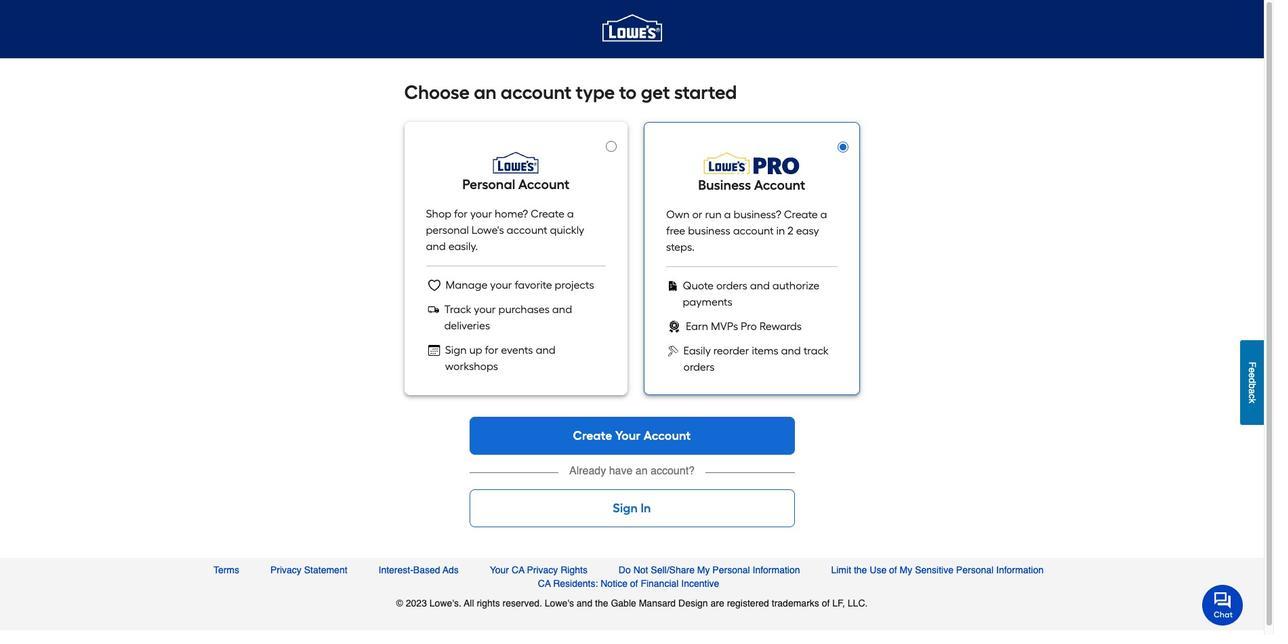 Task type: describe. For each thing, give the bounding box(es) containing it.
limit the use of my sensitive personal information ca residents: notice of financial incentive
[[538, 564, 1044, 589]]

heart outlined image
[[426, 277, 442, 293]]

orders inside easily reorder items and track orders
[[684, 361, 715, 373]]

chat invite button image
[[1202, 584, 1244, 626]]

account inside button
[[644, 428, 691, 443]]

2
[[788, 224, 794, 237]]

and down residents:
[[577, 597, 592, 608]]

2 horizontal spatial of
[[889, 564, 897, 575]]

in
[[776, 224, 785, 237]]

your inside 'shop for your home? create a personal lowe's account quickly and easily.'
[[470, 207, 492, 220]]

earn
[[686, 320, 708, 333]]

projects
[[555, 279, 594, 291]]

manage
[[446, 279, 488, 291]]

sign for sign in
[[613, 501, 638, 515]]

your ca privacy rights link
[[490, 563, 588, 576]]

llc.
[[848, 597, 868, 608]]

interest-
[[379, 564, 413, 575]]

all
[[464, 597, 474, 608]]

limit the use of my sensitive personal information link
[[831, 563, 1044, 576]]

track your purchases and deliveries
[[444, 303, 572, 332]]

f
[[1247, 362, 1258, 367]]

© 2023 lowe's. all rights reserved. lowe's and the gable mansard design are registered trademarks of lf, llc.
[[396, 597, 868, 608]]

track
[[804, 344, 829, 357]]

account inside own or run a business? create a free business account in 2 easy steps.
[[733, 224, 774, 237]]

items
[[752, 344, 779, 357]]

mvps
[[711, 320, 738, 333]]

authorize
[[772, 279, 820, 292]]

not
[[633, 564, 648, 575]]

business account
[[698, 177, 805, 193]]

ca residents: notice of financial incentive link
[[538, 576, 719, 590]]

d
[[1247, 378, 1258, 383]]

account for business account
[[754, 177, 805, 193]]

privacy statement link
[[270, 563, 347, 576]]

interest-based ads
[[379, 564, 459, 575]]

use
[[870, 564, 887, 575]]

notice
[[601, 578, 628, 589]]

manage your favorite projects
[[446, 279, 594, 291]]

do
[[619, 564, 631, 575]]

financial
[[641, 578, 679, 589]]

account?
[[651, 465, 695, 477]]

f e e d b a c k button
[[1240, 340, 1264, 425]]

business
[[688, 224, 730, 237]]

©
[[396, 597, 403, 608]]

steps.
[[666, 241, 695, 253]]

2 privacy from the left
[[527, 564, 558, 575]]

quote
[[683, 279, 714, 292]]

rights
[[477, 597, 500, 608]]

workshops
[[445, 360, 498, 373]]

home?
[[495, 207, 528, 220]]

payments
[[683, 295, 732, 308]]

limit
[[831, 564, 851, 575]]

shop for your home? create a personal lowe's account quickly and easily.
[[426, 207, 584, 253]]

your ca privacy rights
[[490, 564, 588, 575]]

easily reorder items and track orders
[[684, 344, 829, 373]]

terms
[[213, 564, 239, 575]]

lowe's inside 'shop for your home? create a personal lowe's account quickly and easily.'
[[472, 224, 504, 237]]

sign for sign up for events and workshops
[[445, 344, 467, 356]]

paint image
[[666, 343, 680, 359]]

a inside 'shop for your home? create a personal lowe's account quickly and easily.'
[[567, 207, 574, 220]]

and inside 'shop for your home? create a personal lowe's account quickly and easily.'
[[426, 240, 446, 253]]

sign in button
[[469, 489, 795, 527]]

do not sell/share my personal information link
[[619, 563, 800, 576]]

offers image
[[666, 319, 682, 335]]

residents:
[[553, 578, 598, 589]]

business?
[[734, 208, 781, 221]]

personal
[[426, 224, 469, 237]]

mansard
[[639, 597, 676, 608]]

own
[[666, 208, 690, 221]]

and inside easily reorder items and track orders
[[781, 344, 801, 357]]

account left type
[[501, 81, 572, 104]]

truck image
[[426, 302, 441, 318]]

your for track
[[474, 303, 496, 316]]

based
[[413, 564, 440, 575]]

information inside limit the use of my sensitive personal information ca residents: notice of financial incentive
[[996, 564, 1044, 575]]

events
[[501, 344, 533, 356]]

b
[[1247, 383, 1258, 388]]

1 privacy from the left
[[270, 564, 302, 575]]

sell/share
[[651, 564, 695, 575]]

and inside track your purchases and deliveries
[[552, 303, 572, 316]]

to
[[619, 81, 637, 104]]

create inside button
[[573, 428, 612, 443]]

for inside 'shop for your home? create a personal lowe's account quickly and easily.'
[[454, 207, 468, 220]]

are
[[711, 597, 724, 608]]

get
[[641, 81, 670, 104]]

create your account button
[[469, 417, 795, 455]]

0 horizontal spatial an
[[474, 81, 497, 104]]

1 information from the left
[[753, 564, 800, 575]]

purchases
[[498, 303, 550, 316]]

and inside 'quote orders and authorize payments'
[[750, 279, 770, 292]]

1 vertical spatial of
[[630, 578, 638, 589]]

incentive
[[681, 578, 719, 589]]

rewards
[[760, 320, 802, 333]]

earn mvps pro rewards
[[686, 320, 802, 333]]

trademarks
[[772, 597, 819, 608]]

2023
[[406, 597, 427, 608]]

pro
[[741, 320, 757, 333]]

1 vertical spatial lowe's
[[545, 597, 574, 608]]

privacy statement
[[270, 564, 347, 575]]

create your account
[[573, 428, 691, 443]]

own or run a business? create a free business account in 2 easy steps.
[[666, 208, 827, 253]]

0 horizontal spatial the
[[595, 597, 608, 608]]

easily
[[684, 344, 711, 357]]



Task type: vqa. For each thing, say whether or not it's contained in the screenshot.
an
yes



Task type: locate. For each thing, give the bounding box(es) containing it.
personal account
[[462, 176, 569, 192]]

0 vertical spatial your
[[470, 207, 492, 220]]

c
[[1247, 394, 1258, 398]]

0 horizontal spatial my
[[697, 564, 710, 575]]

1 horizontal spatial information
[[996, 564, 1044, 575]]

of left lf,
[[822, 597, 830, 608]]

0 horizontal spatial lowe's
[[472, 224, 504, 237]]

1 horizontal spatial ca
[[538, 578, 551, 589]]

1 horizontal spatial sign
[[613, 501, 638, 515]]

1 vertical spatial ca
[[538, 578, 551, 589]]

of
[[889, 564, 897, 575], [630, 578, 638, 589], [822, 597, 830, 608]]

gable
[[611, 597, 636, 608]]

0 vertical spatial for
[[454, 207, 468, 220]]

account for personal account
[[518, 176, 569, 192]]

up
[[469, 344, 482, 356]]

sign
[[445, 344, 467, 356], [613, 501, 638, 515]]

ads
[[443, 564, 459, 575]]

an
[[474, 81, 497, 104], [636, 465, 648, 477]]

the left use
[[854, 564, 867, 575]]

for up personal
[[454, 207, 468, 220]]

orders up payments
[[716, 279, 747, 292]]

ca inside your ca privacy rights link
[[512, 564, 525, 575]]

started
[[674, 81, 737, 104]]

sign inside button
[[613, 501, 638, 515]]

0 vertical spatial an
[[474, 81, 497, 104]]

create up easy
[[784, 208, 818, 221]]

an right choose
[[474, 81, 497, 104]]

0 vertical spatial your
[[615, 428, 641, 443]]

for inside sign up for events and workshops
[[485, 344, 498, 356]]

2 information from the left
[[996, 564, 1044, 575]]

1 vertical spatial your
[[490, 564, 509, 575]]

the left gable
[[595, 597, 608, 608]]

lowe's.
[[430, 597, 461, 608]]

create inside own or run a business? create a free business account in 2 easy steps.
[[784, 208, 818, 221]]

privacy left statement
[[270, 564, 302, 575]]

1 vertical spatial an
[[636, 465, 648, 477]]

ca up reserved.
[[512, 564, 525, 575]]

your left favorite
[[490, 279, 512, 291]]

orders down easily
[[684, 361, 715, 373]]

1 horizontal spatial my
[[900, 564, 912, 575]]

lf,
[[832, 597, 845, 608]]

my up incentive
[[697, 564, 710, 575]]

0 horizontal spatial for
[[454, 207, 468, 220]]

0 horizontal spatial ca
[[512, 564, 525, 575]]

my
[[697, 564, 710, 575], [900, 564, 912, 575]]

the inside limit the use of my sensitive personal information ca residents: notice of financial incentive
[[854, 564, 867, 575]]

lowe's home improvement logo image
[[602, 0, 662, 59]]

0 horizontal spatial account
[[518, 176, 569, 192]]

1 my from the left
[[697, 564, 710, 575]]

0 horizontal spatial of
[[630, 578, 638, 589]]

registered
[[727, 597, 769, 608]]

statement
[[304, 564, 347, 575]]

2 horizontal spatial account
[[754, 177, 805, 193]]

ca inside limit the use of my sensitive personal information ca residents: notice of financial incentive
[[538, 578, 551, 589]]

and right events
[[536, 344, 556, 356]]

of down not
[[630, 578, 638, 589]]

your
[[470, 207, 492, 220], [490, 279, 512, 291], [474, 303, 496, 316]]

0 horizontal spatial privacy
[[270, 564, 302, 575]]

in
[[641, 501, 651, 515]]

sign in
[[613, 501, 651, 515]]

shop
[[426, 207, 452, 220]]

already
[[569, 465, 606, 477]]

0 horizontal spatial create
[[531, 207, 565, 220]]

1 horizontal spatial account
[[644, 428, 691, 443]]

0 vertical spatial of
[[889, 564, 897, 575]]

orders
[[716, 279, 747, 292], [684, 361, 715, 373]]

sign left in
[[613, 501, 638, 515]]

0 horizontal spatial information
[[753, 564, 800, 575]]

e up "d"
[[1247, 367, 1258, 373]]

type
[[576, 81, 615, 104]]

have
[[609, 465, 633, 477]]

for right up at left bottom
[[485, 344, 498, 356]]

your inside create your account button
[[615, 428, 641, 443]]

quote orders and authorize payments
[[683, 279, 820, 308]]

a up quickly
[[567, 207, 574, 220]]

and inside sign up for events and workshops
[[536, 344, 556, 356]]

interest-based ads link
[[379, 563, 459, 576]]

do not sell/share my personal information
[[619, 564, 800, 575]]

reserved.
[[503, 597, 542, 608]]

1 vertical spatial the
[[595, 597, 608, 608]]

and down projects in the top of the page
[[552, 303, 572, 316]]

create inside 'shop for your home? create a personal lowe's account quickly and easily.'
[[531, 207, 565, 220]]

free
[[666, 224, 685, 237]]

e
[[1247, 367, 1258, 373], [1247, 373, 1258, 378]]

0 vertical spatial lowe's
[[472, 224, 504, 237]]

your for manage
[[490, 279, 512, 291]]

0 horizontal spatial sign
[[445, 344, 467, 356]]

1 vertical spatial orders
[[684, 361, 715, 373]]

0 vertical spatial sign
[[445, 344, 467, 356]]

personal inside limit the use of my sensitive personal information ca residents: notice of financial incentive
[[956, 564, 994, 575]]

0 vertical spatial the
[[854, 564, 867, 575]]

your up already have an account?
[[615, 428, 641, 443]]

and left authorize
[[750, 279, 770, 292]]

for
[[454, 207, 468, 220], [485, 344, 498, 356]]

2 my from the left
[[900, 564, 912, 575]]

lowe's
[[472, 224, 504, 237], [545, 597, 574, 608]]

1 horizontal spatial for
[[485, 344, 498, 356]]

lowe's down residents:
[[545, 597, 574, 608]]

sensitive
[[915, 564, 954, 575]]

0 vertical spatial ca
[[512, 564, 525, 575]]

1 vertical spatial your
[[490, 279, 512, 291]]

and
[[426, 240, 446, 253], [750, 279, 770, 292], [552, 303, 572, 316], [536, 344, 556, 356], [781, 344, 801, 357], [577, 597, 592, 608]]

account
[[501, 81, 572, 104], [507, 224, 547, 237], [733, 224, 774, 237]]

orders inside 'quote orders and authorize payments'
[[716, 279, 747, 292]]

my inside limit the use of my sensitive personal information ca residents: notice of financial incentive
[[900, 564, 912, 575]]

account up account?
[[644, 428, 691, 443]]

1 horizontal spatial personal
[[713, 564, 750, 575]]

account down 'business?'
[[733, 224, 774, 237]]

lowe's down "home?"
[[472, 224, 504, 237]]

2 horizontal spatial personal
[[956, 564, 994, 575]]

information
[[753, 564, 800, 575], [996, 564, 1044, 575]]

pro quotes image
[[666, 278, 679, 294]]

and left track
[[781, 344, 801, 357]]

create up quickly
[[531, 207, 565, 220]]

calendar image
[[426, 342, 442, 359]]

sign up for events and workshops
[[445, 344, 556, 373]]

0 horizontal spatial orders
[[684, 361, 715, 373]]

rights
[[561, 564, 588, 575]]

ca down your ca privacy rights link
[[538, 578, 551, 589]]

privacy left rights
[[527, 564, 558, 575]]

k
[[1247, 398, 1258, 403]]

run
[[705, 208, 722, 221]]

1 vertical spatial for
[[485, 344, 498, 356]]

privacy
[[270, 564, 302, 575], [527, 564, 558, 575]]

e up b
[[1247, 373, 1258, 378]]

business
[[698, 177, 751, 193]]

your inside your ca privacy rights link
[[490, 564, 509, 575]]

design
[[678, 597, 708, 608]]

2 e from the top
[[1247, 373, 1258, 378]]

terms link
[[213, 563, 239, 576]]

track
[[444, 303, 471, 316]]

a right 'business?'
[[820, 208, 827, 221]]

0 horizontal spatial your
[[490, 564, 509, 575]]

personal up incentive
[[713, 564, 750, 575]]

1 vertical spatial sign
[[613, 501, 638, 515]]

of right use
[[889, 564, 897, 575]]

account down "home?"
[[507, 224, 547, 237]]

create up already
[[573, 428, 612, 443]]

0 vertical spatial orders
[[716, 279, 747, 292]]

a inside button
[[1247, 388, 1258, 394]]

0 horizontal spatial personal
[[462, 176, 515, 192]]

personal right sensitive
[[956, 564, 994, 575]]

1 horizontal spatial lowe's
[[545, 597, 574, 608]]

my right use
[[900, 564, 912, 575]]

1 horizontal spatial privacy
[[527, 564, 558, 575]]

a right run
[[724, 208, 731, 221]]

2 vertical spatial of
[[822, 597, 830, 608]]

easy
[[796, 224, 819, 237]]

your up rights
[[490, 564, 509, 575]]

1 e from the top
[[1247, 367, 1258, 373]]

account up "home?"
[[518, 176, 569, 192]]

deliveries
[[444, 319, 490, 332]]

a
[[567, 207, 574, 220], [724, 208, 731, 221], [820, 208, 827, 221], [1247, 388, 1258, 394]]

choose
[[404, 81, 470, 104]]

personal up "home?"
[[462, 176, 515, 192]]

personal
[[462, 176, 515, 192], [713, 564, 750, 575], [956, 564, 994, 575]]

your
[[615, 428, 641, 443], [490, 564, 509, 575]]

an right have
[[636, 465, 648, 477]]

1 horizontal spatial an
[[636, 465, 648, 477]]

your inside track your purchases and deliveries
[[474, 303, 496, 316]]

a up the k
[[1247, 388, 1258, 394]]

or
[[692, 208, 703, 221]]

1 horizontal spatial the
[[854, 564, 867, 575]]

quickly
[[550, 224, 584, 237]]

choose an account type to get started
[[404, 81, 737, 104]]

1 horizontal spatial of
[[822, 597, 830, 608]]

sign left up at left bottom
[[445, 344, 467, 356]]

ca
[[512, 564, 525, 575], [538, 578, 551, 589]]

your up deliveries
[[474, 303, 496, 316]]

2 vertical spatial your
[[474, 303, 496, 316]]

sign inside sign up for events and workshops
[[445, 344, 467, 356]]

account inside 'shop for your home? create a personal lowe's account quickly and easily.'
[[507, 224, 547, 237]]

2 horizontal spatial create
[[784, 208, 818, 221]]

create
[[531, 207, 565, 220], [784, 208, 818, 221], [573, 428, 612, 443]]

1 horizontal spatial orders
[[716, 279, 747, 292]]

and down personal
[[426, 240, 446, 253]]

account up 'business?'
[[754, 177, 805, 193]]

1 horizontal spatial create
[[573, 428, 612, 443]]

1 horizontal spatial your
[[615, 428, 641, 443]]

your left "home?"
[[470, 207, 492, 220]]

reorder
[[713, 344, 749, 357]]



